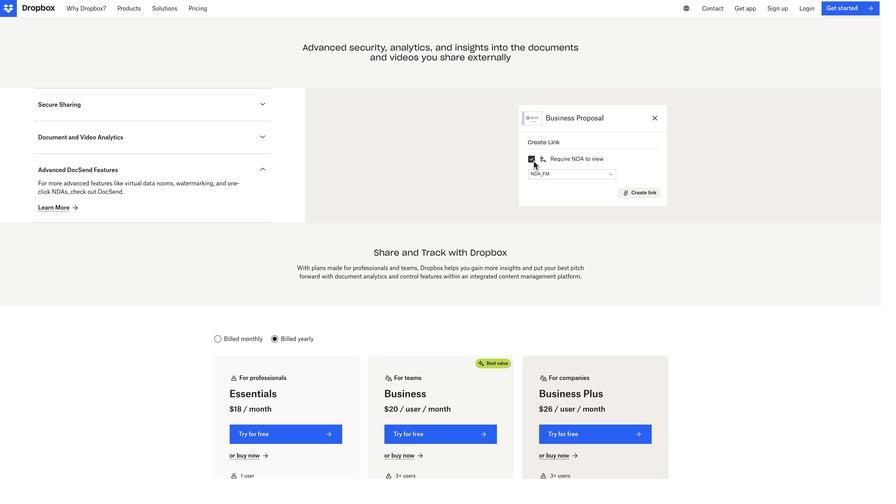 Task type: locate. For each thing, give the bounding box(es) containing it.
analytics
[[363, 273, 387, 280]]

0 horizontal spatial buy
[[237, 453, 247, 460]]

2 users from the left
[[558, 473, 570, 479]]

for for business plus
[[549, 375, 558, 382]]

3 or from the left
[[539, 453, 545, 460]]

0 horizontal spatial or
[[229, 453, 235, 460]]

monthly
[[241, 336, 263, 343]]

advanced inside advanced security, analytics, and insights into the documents and videos you share externally
[[303, 42, 347, 53]]

features left the within
[[420, 273, 442, 280]]

now for business plus
[[558, 453, 569, 460]]

2 try for free link from the left
[[384, 425, 497, 445]]

and left video
[[68, 134, 79, 141]]

3 now from the left
[[558, 453, 569, 460]]

$20 / user / month
[[384, 405, 451, 414]]

gain
[[471, 265, 483, 272]]

or buy now link
[[229, 452, 270, 461], [384, 452, 424, 461], [539, 452, 579, 461]]

you
[[421, 52, 437, 63], [460, 265, 470, 272]]

made
[[327, 265, 342, 272]]

1 vertical spatial more
[[484, 265, 498, 272]]

get app button
[[729, 0, 762, 17]]

dropbox down track
[[420, 265, 443, 272]]

features up docsend.
[[91, 180, 112, 187]]

0 horizontal spatial try for free
[[239, 431, 269, 438]]

$26 / user / month
[[539, 405, 605, 414]]

None radio
[[270, 334, 315, 345]]

with up helps
[[449, 248, 467, 259]]

try down $26
[[548, 431, 557, 438]]

pricing
[[189, 5, 207, 12]]

0 horizontal spatial try for free link
[[229, 425, 342, 445]]

2 billed from the left
[[281, 336, 296, 343]]

2 horizontal spatial try for free
[[548, 431, 578, 438]]

3+ users for business plus
[[550, 473, 570, 479]]

0 horizontal spatial with
[[322, 273, 333, 280]]

for professionals
[[239, 375, 286, 382]]

and left the control
[[389, 273, 399, 280]]

more up ndas,
[[48, 180, 62, 187]]

2 horizontal spatial or
[[539, 453, 545, 460]]

1 now from the left
[[248, 453, 260, 460]]

3 buy from the left
[[546, 453, 556, 460]]

0 horizontal spatial or buy now link
[[229, 452, 270, 461]]

for left teams
[[394, 375, 403, 382]]

1
[[241, 473, 243, 479]]

secure
[[38, 101, 58, 108]]

2 now from the left
[[403, 453, 415, 460]]

data
[[143, 180, 155, 187]]

or buy now for business
[[384, 453, 415, 460]]

1 horizontal spatial with
[[449, 248, 467, 259]]

share and track with dropbox
[[374, 248, 507, 259]]

0 horizontal spatial more
[[48, 180, 62, 187]]

externally
[[468, 52, 511, 63]]

0 vertical spatial features
[[91, 180, 112, 187]]

try for free down $26 / user / month
[[548, 431, 578, 438]]

or for business
[[384, 453, 390, 460]]

billed for billed yearly
[[281, 336, 296, 343]]

documents
[[528, 42, 578, 53]]

or buy now
[[229, 453, 260, 460], [384, 453, 415, 460], [539, 453, 569, 460]]

1 horizontal spatial or
[[384, 453, 390, 460]]

1 horizontal spatial or buy now
[[384, 453, 415, 460]]

1 horizontal spatial users
[[558, 473, 570, 479]]

advanced for advanced security, analytics, and insights into the documents and videos you share externally
[[303, 42, 347, 53]]

sharing
[[59, 101, 81, 108]]

free down $26 / user / month
[[567, 431, 578, 438]]

0 horizontal spatial free
[[258, 431, 269, 438]]

3 try from the left
[[548, 431, 557, 438]]

try down $18
[[239, 431, 247, 438]]

2 3+ from the left
[[550, 473, 556, 479]]

2 try from the left
[[393, 431, 402, 438]]

2 horizontal spatial month
[[583, 405, 605, 414]]

free for business
[[413, 431, 423, 438]]

1 or from the left
[[229, 453, 235, 460]]

2 / from the left
[[400, 405, 404, 414]]

1 or buy now link from the left
[[229, 452, 270, 461]]

1 horizontal spatial try for free link
[[384, 425, 497, 445]]

1 horizontal spatial insights
[[500, 265, 521, 272]]

and
[[435, 42, 452, 53], [370, 52, 387, 63], [68, 134, 79, 141], [216, 180, 226, 187], [402, 248, 419, 259], [389, 265, 399, 272], [522, 265, 532, 272], [389, 273, 399, 280]]

1 vertical spatial features
[[420, 273, 442, 280]]

check
[[70, 189, 86, 196]]

2 horizontal spatial now
[[558, 453, 569, 460]]

0 horizontal spatial 3+ users
[[395, 473, 416, 479]]

advanced security, analytics, and insights into the documents and videos you share externally
[[303, 42, 578, 63]]

1 or buy now from the left
[[229, 453, 260, 460]]

get started link
[[822, 1, 880, 15]]

for
[[38, 180, 47, 187], [239, 375, 248, 382], [394, 375, 403, 382], [549, 375, 558, 382]]

or
[[229, 453, 235, 460], [384, 453, 390, 460], [539, 453, 545, 460]]

try for free down $18 / month
[[239, 431, 269, 438]]

1 / from the left
[[243, 405, 247, 414]]

sign up
[[767, 5, 788, 12]]

business
[[384, 388, 426, 400], [539, 388, 581, 400]]

1 horizontal spatial free
[[413, 431, 423, 438]]

free down $20 / user / month
[[413, 431, 423, 438]]

3 or buy now from the left
[[539, 453, 569, 460]]

free down $18 / month
[[258, 431, 269, 438]]

1 horizontal spatial advanced
[[303, 42, 347, 53]]

buy for business plus
[[546, 453, 556, 460]]

1 horizontal spatial get
[[826, 5, 836, 12]]

try down $20 in the left bottom of the page
[[393, 431, 402, 438]]

3 try for free from the left
[[548, 431, 578, 438]]

try for free link
[[229, 425, 342, 445], [384, 425, 497, 445], [539, 425, 652, 445]]

0 horizontal spatial billed
[[224, 336, 239, 343]]

0 horizontal spatial month
[[249, 405, 272, 414]]

3+ users for business
[[395, 473, 416, 479]]

$18
[[229, 405, 242, 414]]

sign up link
[[762, 0, 794, 17]]

pitch
[[570, 265, 584, 272]]

and left 'one-'
[[216, 180, 226, 187]]

1 business from the left
[[384, 388, 426, 400]]

3+
[[395, 473, 402, 479], [550, 473, 556, 479]]

professionals inside with plans made for professionals and teams, dropbox helps you gain more insights and put your best pitch forward with document analytics and control features within an integrated content management platform.
[[353, 265, 388, 272]]

advanced for advanced docsend features
[[38, 167, 66, 174]]

0 vertical spatial dropbox
[[470, 248, 507, 259]]

more up integrated
[[484, 265, 498, 272]]

buy
[[237, 453, 247, 460], [391, 453, 402, 460], [546, 453, 556, 460]]

1 vertical spatial you
[[460, 265, 470, 272]]

None radio
[[213, 334, 264, 345]]

0 horizontal spatial 3+
[[395, 473, 402, 479]]

for left "companies"
[[549, 375, 558, 382]]

2 month from the left
[[428, 405, 451, 414]]

1 horizontal spatial professionals
[[353, 265, 388, 272]]

free
[[258, 431, 269, 438], [413, 431, 423, 438], [567, 431, 578, 438]]

0 horizontal spatial professionals
[[250, 375, 286, 382]]

try
[[239, 431, 247, 438], [393, 431, 402, 438], [548, 431, 557, 438]]

for down $18 / month
[[249, 431, 256, 438]]

0 horizontal spatial get
[[735, 5, 745, 12]]

get left app on the right
[[735, 5, 745, 12]]

dropbox
[[470, 248, 507, 259], [420, 265, 443, 272]]

1 vertical spatial dropbox
[[420, 265, 443, 272]]

1 users from the left
[[403, 473, 416, 479]]

0 horizontal spatial advanced
[[38, 167, 66, 174]]

user right $20 in the left bottom of the page
[[406, 405, 421, 414]]

0 vertical spatial insights
[[455, 42, 489, 53]]

1 billed from the left
[[224, 336, 239, 343]]

or for essentials
[[229, 453, 235, 460]]

0 vertical spatial more
[[48, 180, 62, 187]]

insights
[[455, 42, 489, 53], [500, 265, 521, 272]]

1 try for free link from the left
[[229, 425, 342, 445]]

for down $26 / user / month
[[558, 431, 566, 438]]

/ for essentials
[[243, 405, 247, 414]]

1 3+ users from the left
[[395, 473, 416, 479]]

virtual
[[125, 180, 142, 187]]

2 horizontal spatial try for free link
[[539, 425, 652, 445]]

try for free link for essentials
[[229, 425, 342, 445]]

solutions
[[152, 5, 177, 12]]

3 free from the left
[[567, 431, 578, 438]]

0 horizontal spatial try
[[239, 431, 247, 438]]

2 business from the left
[[539, 388, 581, 400]]

learn
[[38, 204, 54, 211]]

1 try from the left
[[239, 431, 247, 438]]

3 try for free link from the left
[[539, 425, 652, 445]]

billed left yearly
[[281, 336, 296, 343]]

2 horizontal spatial buy
[[546, 453, 556, 460]]

billed left the monthly
[[224, 336, 239, 343]]

0 horizontal spatial or buy now
[[229, 453, 260, 460]]

2 or buy now from the left
[[384, 453, 415, 460]]

2 buy from the left
[[391, 453, 402, 460]]

get left started
[[826, 5, 836, 12]]

secure sharing
[[38, 101, 81, 108]]

3 or buy now link from the left
[[539, 452, 579, 461]]

1 horizontal spatial buy
[[391, 453, 402, 460]]

0 horizontal spatial user
[[244, 473, 254, 479]]

1 horizontal spatial 3+
[[550, 473, 556, 479]]

get
[[826, 5, 836, 12], [735, 5, 745, 12]]

1 buy from the left
[[237, 453, 247, 460]]

professionals up "analytics" at bottom
[[353, 265, 388, 272]]

1 free from the left
[[258, 431, 269, 438]]

for for business
[[394, 375, 403, 382]]

1 vertical spatial advanced
[[38, 167, 66, 174]]

get for get started
[[826, 5, 836, 12]]

dropbox inside with plans made for professionals and teams, dropbox helps you gain more insights and put your best pitch forward with document analytics and control features within an integrated content management platform.
[[420, 265, 443, 272]]

user
[[406, 405, 421, 414], [560, 405, 575, 414], [244, 473, 254, 479]]

0 horizontal spatial dropbox
[[420, 265, 443, 272]]

for teams
[[394, 375, 422, 382]]

for up click
[[38, 180, 47, 187]]

you up an
[[460, 265, 470, 272]]

2 or from the left
[[384, 453, 390, 460]]

for
[[344, 265, 351, 272], [249, 431, 256, 438], [403, 431, 411, 438], [558, 431, 566, 438]]

into
[[491, 42, 508, 53]]

0 horizontal spatial you
[[421, 52, 437, 63]]

1 horizontal spatial try
[[393, 431, 402, 438]]

0 horizontal spatial now
[[248, 453, 260, 460]]

features inside with plans made for professionals and teams, dropbox helps you gain more insights and put your best pitch forward with document analytics and control features within an integrated content management platform.
[[420, 273, 442, 280]]

1 3+ from the left
[[395, 473, 402, 479]]

for down $20 / user / month
[[403, 431, 411, 438]]

track
[[422, 248, 446, 259]]

1 horizontal spatial month
[[428, 405, 451, 414]]

for up essentials
[[239, 375, 248, 382]]

app
[[746, 5, 756, 12]]

1 horizontal spatial try for free
[[393, 431, 423, 438]]

business down "for companies"
[[539, 388, 581, 400]]

more
[[48, 180, 62, 187], [484, 265, 498, 272]]

advanced
[[64, 180, 89, 187]]

click
[[38, 189, 50, 196]]

1 vertical spatial with
[[322, 273, 333, 280]]

solutions button
[[146, 0, 183, 17]]

you inside advanced security, analytics, and insights into the documents and videos you share externally
[[421, 52, 437, 63]]

0 vertical spatial advanced
[[303, 42, 347, 53]]

0 horizontal spatial business
[[384, 388, 426, 400]]

more
[[55, 204, 70, 211]]

you left share
[[421, 52, 437, 63]]

the
[[511, 42, 525, 53]]

business down for teams
[[384, 388, 426, 400]]

2 3+ users from the left
[[550, 473, 570, 479]]

1 horizontal spatial or buy now link
[[384, 452, 424, 461]]

1 horizontal spatial you
[[460, 265, 470, 272]]

1 try for free from the left
[[239, 431, 269, 438]]

and left put
[[522, 265, 532, 272]]

user right 1
[[244, 473, 254, 479]]

0 vertical spatial professionals
[[353, 265, 388, 272]]

with plans made for professionals and teams, dropbox helps you gain more insights and put your best pitch forward with document analytics and control features within an integrated content management platform.
[[297, 265, 584, 280]]

why dropbox? button
[[61, 0, 112, 17]]

2 horizontal spatial user
[[560, 405, 575, 414]]

2 horizontal spatial or buy now link
[[539, 452, 579, 461]]

or buy now for business plus
[[539, 453, 569, 460]]

share
[[374, 248, 399, 259]]

1 horizontal spatial now
[[403, 453, 415, 460]]

2 horizontal spatial free
[[567, 431, 578, 438]]

and left videos
[[370, 52, 387, 63]]

0 vertical spatial you
[[421, 52, 437, 63]]

insights left into
[[455, 42, 489, 53]]

and up teams,
[[402, 248, 419, 259]]

1 horizontal spatial more
[[484, 265, 498, 272]]

2 free from the left
[[413, 431, 423, 438]]

0 horizontal spatial users
[[403, 473, 416, 479]]

month
[[249, 405, 272, 414], [428, 405, 451, 414], [583, 405, 605, 414]]

1 horizontal spatial billed
[[281, 336, 296, 343]]

with down made
[[322, 273, 333, 280]]

features inside for more advanced features like virtual data rooms, watermarking, and one- click ndas, check out docsend.
[[91, 180, 112, 187]]

1 horizontal spatial features
[[420, 273, 442, 280]]

more inside for more advanced features like virtual data rooms, watermarking, and one- click ndas, check out docsend.
[[48, 180, 62, 187]]

0 horizontal spatial features
[[91, 180, 112, 187]]

for up document
[[344, 265, 351, 272]]

0 vertical spatial with
[[449, 248, 467, 259]]

2 try for free from the left
[[393, 431, 423, 438]]

2 or buy now link from the left
[[384, 452, 424, 461]]

and inside for more advanced features like virtual data rooms, watermarking, and one- click ndas, check out docsend.
[[216, 180, 226, 187]]

helps
[[444, 265, 459, 272]]

get inside 'link'
[[826, 5, 836, 12]]

document and video analytics
[[38, 134, 123, 141]]

2 horizontal spatial try
[[548, 431, 557, 438]]

try for free
[[239, 431, 269, 438], [393, 431, 423, 438], [548, 431, 578, 438]]

document
[[38, 134, 67, 141]]

users for business plus
[[558, 473, 570, 479]]

or buy now link for business plus
[[539, 452, 579, 461]]

1 horizontal spatial 3+ users
[[550, 473, 570, 479]]

get inside "dropdown button"
[[735, 5, 745, 12]]

3+ users
[[395, 473, 416, 479], [550, 473, 570, 479]]

plans
[[312, 265, 326, 272]]

1 horizontal spatial business
[[539, 388, 581, 400]]

4 / from the left
[[554, 405, 558, 414]]

0 horizontal spatial insights
[[455, 42, 489, 53]]

dropbox up gain
[[470, 248, 507, 259]]

with
[[449, 248, 467, 259], [322, 273, 333, 280]]

2 horizontal spatial or buy now
[[539, 453, 569, 460]]

3 month from the left
[[583, 405, 605, 414]]

watermarking,
[[176, 180, 215, 187]]

1 vertical spatial insights
[[500, 265, 521, 272]]

1 horizontal spatial user
[[406, 405, 421, 414]]

analytics
[[97, 134, 123, 141]]

professionals up essentials
[[250, 375, 286, 382]]

with inside with plans made for professionals and teams, dropbox helps you gain more insights and put your best pitch forward with document analytics and control features within an integrated content management platform.
[[322, 273, 333, 280]]

learn more link
[[38, 204, 79, 212]]

insights up content
[[500, 265, 521, 272]]

for for business plus
[[558, 431, 566, 438]]

why dropbox?
[[66, 5, 106, 12]]

more inside with plans made for professionals and teams, dropbox helps you gain more insights and put your best pitch forward with document analytics and control features within an integrated content management platform.
[[484, 265, 498, 272]]

user down business plus
[[560, 405, 575, 414]]

try for free down $20 / user / month
[[393, 431, 423, 438]]



Task type: describe. For each thing, give the bounding box(es) containing it.
you inside with plans made for professionals and teams, dropbox helps you gain more insights and put your best pitch forward with document analytics and control features within an integrated content management platform.
[[460, 265, 470, 272]]

try for free for business
[[393, 431, 423, 438]]

learn more
[[38, 204, 70, 211]]

out
[[88, 189, 96, 196]]

management
[[521, 273, 556, 280]]

document
[[335, 273, 362, 280]]

users for business
[[403, 473, 416, 479]]

forward
[[299, 273, 320, 280]]

docsend.
[[98, 189, 124, 196]]

for inside with plans made for professionals and teams, dropbox helps you gain more insights and put your best pitch forward with document analytics and control features within an integrated content management platform.
[[344, 265, 351, 272]]

advanced docsend features
[[38, 167, 118, 174]]

business for business
[[384, 388, 426, 400]]

/ for business
[[400, 405, 404, 414]]

value
[[497, 361, 508, 366]]

dropbox?
[[80, 5, 106, 12]]

free for essentials
[[258, 431, 269, 438]]

month for business
[[428, 405, 451, 414]]

best
[[558, 265, 569, 272]]

3 / from the left
[[422, 405, 426, 414]]

try for free for essentials
[[239, 431, 269, 438]]

month for business plus
[[583, 405, 605, 414]]

products
[[117, 5, 141, 12]]

and left teams,
[[389, 265, 399, 272]]

business for business plus
[[539, 388, 581, 400]]

videos
[[390, 52, 419, 63]]

billed yearly
[[281, 336, 314, 343]]

get started
[[826, 5, 858, 12]]

security,
[[349, 42, 387, 53]]

best value
[[487, 361, 508, 366]]

for for essentials
[[249, 431, 256, 438]]

billed monthly
[[224, 336, 263, 343]]

for for essentials
[[239, 375, 248, 382]]

within
[[443, 273, 460, 280]]

try for free for business plus
[[548, 431, 578, 438]]

buy for essentials
[[237, 453, 247, 460]]

now for business
[[403, 453, 415, 460]]

for for business
[[403, 431, 411, 438]]

insights inside with plans made for professionals and teams, dropbox helps you gain more insights and put your best pitch forward with document analytics and control features within an integrated content management platform.
[[500, 265, 521, 272]]

or buy now for essentials
[[229, 453, 260, 460]]

billed for billed monthly
[[224, 336, 239, 343]]

plus
[[583, 388, 603, 400]]

teams
[[405, 375, 422, 382]]

3+ for business plus
[[550, 473, 556, 479]]

for inside for more advanced features like virtual data rooms, watermarking, and one- click ndas, check out docsend.
[[38, 180, 47, 187]]

or for business plus
[[539, 453, 545, 460]]

buy for business
[[391, 453, 402, 460]]

docsend
[[67, 167, 92, 174]]

1 vertical spatial professionals
[[250, 375, 286, 382]]

1 user
[[241, 473, 254, 479]]

image image
[[322, 105, 864, 206]]

platform.
[[557, 273, 582, 280]]

your
[[544, 265, 556, 272]]

for companies
[[549, 375, 590, 382]]

free for business plus
[[567, 431, 578, 438]]

started
[[838, 5, 858, 12]]

get for get app
[[735, 5, 745, 12]]

an
[[462, 273, 468, 280]]

or buy now link for essentials
[[229, 452, 270, 461]]

business plus
[[539, 388, 603, 400]]

sign
[[767, 5, 780, 12]]

try for free link for business
[[384, 425, 497, 445]]

user for business plus
[[560, 405, 575, 414]]

best
[[487, 361, 496, 366]]

user for business
[[406, 405, 421, 414]]

contact
[[702, 5, 723, 12]]

pricing link
[[183, 0, 213, 17]]

3+ for business
[[395, 473, 402, 479]]

try for free link for business plus
[[539, 425, 652, 445]]

try for essentials
[[239, 431, 247, 438]]

/ for business plus
[[554, 405, 558, 414]]

why
[[66, 5, 79, 12]]

like
[[114, 180, 123, 187]]

1 horizontal spatial dropbox
[[470, 248, 507, 259]]

ndas,
[[52, 189, 69, 196]]

up
[[781, 5, 788, 12]]

and right analytics,
[[435, 42, 452, 53]]

try for business plus
[[548, 431, 557, 438]]

share
[[440, 52, 465, 63]]

features
[[94, 167, 118, 174]]

$20
[[384, 405, 398, 414]]

get app
[[735, 5, 756, 12]]

video
[[80, 134, 96, 141]]

1 month from the left
[[249, 405, 272, 414]]

teams,
[[401, 265, 419, 272]]

for more advanced features like virtual data rooms, watermarking, and one- click ndas, check out docsend.
[[38, 180, 240, 196]]

5 / from the left
[[577, 405, 581, 414]]

now for essentials
[[248, 453, 260, 460]]

products button
[[112, 0, 146, 17]]

put
[[534, 265, 543, 272]]

contact button
[[696, 0, 729, 17]]

integrated
[[470, 273, 497, 280]]

$18 / month
[[229, 405, 272, 414]]

insights inside advanced security, analytics, and insights into the documents and videos you share externally
[[455, 42, 489, 53]]

$26
[[539, 405, 553, 414]]

login link
[[794, 0, 820, 17]]

login
[[799, 5, 814, 12]]

try for business
[[393, 431, 402, 438]]

or buy now link for business
[[384, 452, 424, 461]]

essentials
[[229, 388, 277, 400]]

companies
[[559, 375, 590, 382]]

control
[[400, 273, 419, 280]]

one-
[[228, 180, 240, 187]]

content
[[499, 273, 519, 280]]

yearly
[[298, 336, 314, 343]]

analytics,
[[390, 42, 433, 53]]



Task type: vqa. For each thing, say whether or not it's contained in the screenshot.
Recents "button"
no



